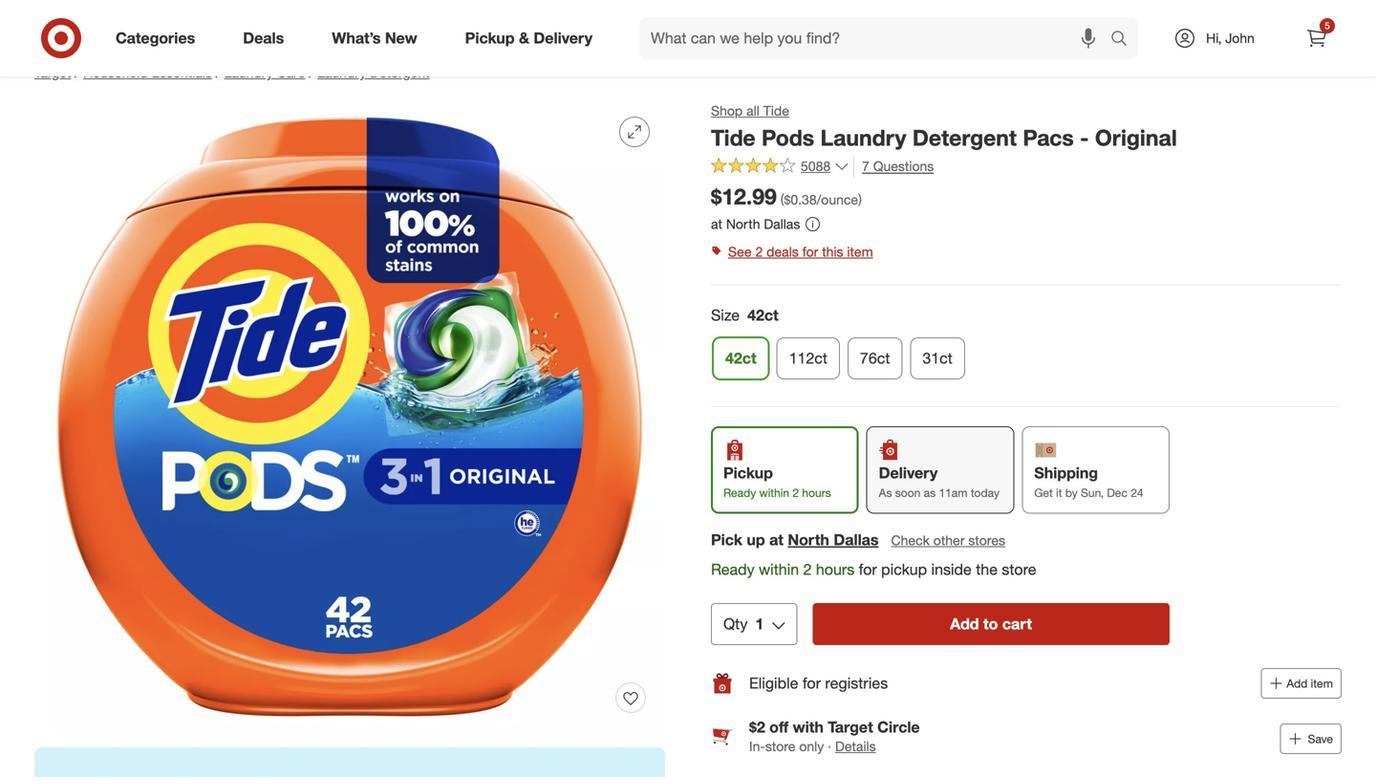 Task type: locate. For each thing, give the bounding box(es) containing it.
1 horizontal spatial 2
[[793, 486, 799, 500]]

hours down north dallas button
[[816, 560, 855, 579]]

laundry inside shop all tide tide pods laundry detergent pacs - original
[[821, 124, 907, 151]]

0 horizontal spatial north
[[726, 216, 760, 232]]

pickup up up
[[724, 464, 773, 482]]

detergent up questions at the right of the page
[[913, 124, 1017, 151]]

store
[[1002, 560, 1037, 579], [766, 738, 796, 755]]

pickup for ready
[[724, 464, 773, 482]]

delivery inside delivery as soon as 11am today
[[879, 464, 938, 482]]

1 horizontal spatial target
[[828, 718, 873, 737]]

delivery as soon as 11am today
[[879, 464, 1000, 500]]

item up save
[[1311, 676, 1334, 691]]

laundry down what's
[[317, 64, 366, 81]]

42ct
[[748, 306, 779, 324], [726, 349, 757, 368]]

1 vertical spatial within
[[759, 560, 799, 579]]

add left to
[[950, 615, 979, 633]]

1 horizontal spatial dallas
[[834, 530, 879, 549]]

2
[[756, 243, 763, 260], [793, 486, 799, 500], [803, 560, 812, 579]]

1 horizontal spatial pickup
[[724, 464, 773, 482]]

ready down pick
[[711, 560, 755, 579]]

/ right care
[[309, 64, 314, 81]]

tide down shop
[[711, 124, 756, 151]]

pods
[[762, 124, 815, 151]]

north down $12.99
[[726, 216, 760, 232]]

for left the pickup
[[859, 560, 877, 579]]

up
[[747, 530, 765, 549]]

42ct down the size 42ct
[[726, 349, 757, 368]]

shop all tide tide pods laundry detergent pacs - original
[[711, 102, 1177, 151]]

see
[[728, 243, 752, 260]]

hi,
[[1206, 30, 1222, 46]]

check other stores button
[[890, 530, 1007, 551]]

/ounce
[[817, 191, 859, 208]]

categories
[[116, 29, 195, 47]]

delivery right &
[[534, 29, 593, 47]]

1 horizontal spatial north
[[788, 530, 830, 549]]

0 vertical spatial north
[[726, 216, 760, 232]]

24
[[1131, 486, 1144, 500]]

add
[[950, 615, 979, 633], [1287, 676, 1308, 691]]

0 vertical spatial delivery
[[534, 29, 593, 47]]

2 / from the left
[[216, 64, 220, 81]]

pickup inside the pickup ready within 2 hours
[[724, 464, 773, 482]]

tide
[[763, 102, 789, 119], [711, 124, 756, 151]]

within up up
[[760, 486, 790, 500]]

0 horizontal spatial /
[[75, 64, 79, 81]]

laundry
[[224, 64, 273, 81], [317, 64, 366, 81], [821, 124, 907, 151]]

0 vertical spatial 42ct
[[748, 306, 779, 324]]

-
[[1080, 124, 1089, 151]]

0 horizontal spatial target
[[34, 64, 71, 81]]

north right up
[[788, 530, 830, 549]]

0 horizontal spatial dallas
[[764, 216, 800, 232]]

target
[[34, 64, 71, 81], [828, 718, 873, 737]]

1 vertical spatial target
[[828, 718, 873, 737]]

new
[[385, 29, 417, 47]]

store down the off
[[766, 738, 796, 755]]

it
[[1056, 486, 1063, 500]]

hours up north dallas button
[[802, 486, 831, 500]]

0 vertical spatial at
[[711, 216, 723, 232]]

add for add item
[[1287, 676, 1308, 691]]

)
[[859, 191, 862, 208]]

delivery up soon
[[879, 464, 938, 482]]

2 right see
[[756, 243, 763, 260]]

/
[[75, 64, 79, 81], [216, 64, 220, 81], [309, 64, 314, 81]]

1 horizontal spatial add
[[1287, 676, 1308, 691]]

pickup left &
[[465, 29, 515, 47]]

1 vertical spatial item
[[1311, 676, 1334, 691]]

hours
[[802, 486, 831, 500], [816, 560, 855, 579]]

circle
[[878, 718, 920, 737]]

/ right "essentials"
[[216, 64, 220, 81]]

detergent inside shop all tide tide pods laundry detergent pacs - original
[[913, 124, 1017, 151]]

stores
[[969, 532, 1006, 548]]

2 down pick up at north dallas
[[803, 560, 812, 579]]

0 vertical spatial add
[[950, 615, 979, 633]]

within down pick up at north dallas
[[759, 560, 799, 579]]

dallas down (
[[764, 216, 800, 232]]

0 vertical spatial target
[[34, 64, 71, 81]]

0 horizontal spatial store
[[766, 738, 796, 755]]

$2 off with target circle in-store only ∙ details
[[749, 718, 920, 755]]

0 vertical spatial item
[[847, 243, 873, 260]]

for right the eligible on the right
[[803, 674, 821, 693]]

1 horizontal spatial detergent
[[913, 124, 1017, 151]]

add up save button
[[1287, 676, 1308, 691]]

laundry down deals
[[224, 64, 273, 81]]

0 horizontal spatial add
[[950, 615, 979, 633]]

1 vertical spatial add
[[1287, 676, 1308, 691]]

at right up
[[770, 530, 784, 549]]

1 vertical spatial delivery
[[879, 464, 938, 482]]

0 horizontal spatial item
[[847, 243, 873, 260]]

only
[[799, 738, 824, 755]]

2 horizontal spatial laundry
[[821, 124, 907, 151]]

eligible for registries
[[749, 674, 888, 693]]

0 horizontal spatial detergent
[[370, 64, 430, 81]]

dallas
[[764, 216, 800, 232], [834, 530, 879, 549]]

tide pods laundry detergent pacs - original, 1 of 19 image
[[34, 101, 665, 732]]

what's
[[332, 29, 381, 47]]

for left the 'this'
[[803, 243, 819, 260]]

hours inside the pickup ready within 2 hours
[[802, 486, 831, 500]]

42ct right size
[[748, 306, 779, 324]]

2 up pick up at north dallas
[[793, 486, 799, 500]]

dallas up ready within 2 hours for pickup inside the store
[[834, 530, 879, 549]]

0 vertical spatial tide
[[763, 102, 789, 119]]

2 horizontal spatial 2
[[803, 560, 812, 579]]

item right the 'this'
[[847, 243, 873, 260]]

pickup
[[465, 29, 515, 47], [724, 464, 773, 482]]

5088 link
[[711, 156, 850, 179]]

/ right target link
[[75, 64, 79, 81]]

check
[[891, 532, 930, 548]]

target left household
[[34, 64, 71, 81]]

details button
[[835, 737, 876, 756]]

1 horizontal spatial /
[[216, 64, 220, 81]]

1 vertical spatial tide
[[711, 124, 756, 151]]

0 vertical spatial pickup
[[465, 29, 515, 47]]

add to cart
[[950, 615, 1032, 633]]

5088
[[801, 158, 831, 175]]

1 vertical spatial 2
[[793, 486, 799, 500]]

0 vertical spatial ready
[[724, 486, 756, 500]]

1 horizontal spatial item
[[1311, 676, 1334, 691]]

1 horizontal spatial at
[[770, 530, 784, 549]]

2 horizontal spatial /
[[309, 64, 314, 81]]

5
[[1325, 20, 1330, 32]]

0 horizontal spatial laundry
[[224, 64, 273, 81]]

0 horizontal spatial 2
[[756, 243, 763, 260]]

at
[[711, 216, 723, 232], [770, 530, 784, 549]]

1 vertical spatial store
[[766, 738, 796, 755]]

laundry care link
[[224, 64, 305, 81]]

target up details
[[828, 718, 873, 737]]

laundry for essentials
[[224, 64, 273, 81]]

1 within from the top
[[760, 486, 790, 500]]

categories link
[[99, 17, 219, 59]]

questions
[[874, 158, 934, 175]]

inside
[[932, 560, 972, 579]]

0 vertical spatial for
[[803, 243, 819, 260]]

ready up pick
[[724, 486, 756, 500]]

laundry up 7 on the right of the page
[[821, 124, 907, 151]]

1 vertical spatial detergent
[[913, 124, 1017, 151]]

pick up at north dallas
[[711, 530, 879, 549]]

ready
[[724, 486, 756, 500], [711, 560, 755, 579]]

at north dallas
[[711, 216, 800, 232]]

1 vertical spatial pickup
[[724, 464, 773, 482]]

0 vertical spatial store
[[1002, 560, 1037, 579]]

hi, john
[[1206, 30, 1255, 46]]

0 horizontal spatial pickup
[[465, 29, 515, 47]]

store right the the
[[1002, 560, 1037, 579]]

1 vertical spatial at
[[770, 530, 784, 549]]

2 inside the pickup ready within 2 hours
[[793, 486, 799, 500]]

group
[[709, 304, 1342, 387]]

for
[[803, 243, 819, 260], [859, 560, 877, 579], [803, 674, 821, 693]]

soon
[[895, 486, 921, 500]]

target inside the $2 off with target circle in-store only ∙ details
[[828, 718, 873, 737]]

0 horizontal spatial tide
[[711, 124, 756, 151]]

1 horizontal spatial delivery
[[879, 464, 938, 482]]

3 / from the left
[[309, 64, 314, 81]]

0 horizontal spatial delivery
[[534, 29, 593, 47]]

0 vertical spatial hours
[[802, 486, 831, 500]]

2 vertical spatial for
[[803, 674, 821, 693]]

size 42ct
[[711, 306, 779, 324]]

2 vertical spatial 2
[[803, 560, 812, 579]]

tide right the all
[[763, 102, 789, 119]]

within
[[760, 486, 790, 500], [759, 560, 799, 579]]

0 vertical spatial within
[[760, 486, 790, 500]]

1 horizontal spatial tide
[[763, 102, 789, 119]]

add item button
[[1261, 668, 1342, 699]]

1 vertical spatial hours
[[816, 560, 855, 579]]

this
[[822, 243, 844, 260]]

at down $12.99
[[711, 216, 723, 232]]

0 horizontal spatial at
[[711, 216, 723, 232]]

item
[[847, 243, 873, 260], [1311, 676, 1334, 691]]

detergent down new
[[370, 64, 430, 81]]

search button
[[1102, 17, 1148, 63]]



Task type: describe. For each thing, give the bounding box(es) containing it.
$0.38
[[784, 191, 817, 208]]

what's new
[[332, 29, 417, 47]]

group containing size
[[709, 304, 1342, 387]]

target link
[[34, 64, 71, 81]]

$12.99 ( $0.38 /ounce )
[[711, 183, 862, 210]]

ready inside the pickup ready within 2 hours
[[724, 486, 756, 500]]

112ct
[[789, 349, 828, 368]]

to
[[984, 615, 998, 633]]

as
[[879, 486, 892, 500]]

in-
[[749, 738, 766, 755]]

john
[[1226, 30, 1255, 46]]

cart
[[1003, 615, 1032, 633]]

pick
[[711, 530, 743, 549]]

see 2 deals for this item
[[728, 243, 873, 260]]

deals
[[243, 29, 284, 47]]

size
[[711, 306, 740, 324]]

0 vertical spatial 2
[[756, 243, 763, 260]]

laundry for tide
[[821, 124, 907, 151]]

1 / from the left
[[75, 64, 79, 81]]

11am
[[939, 486, 968, 500]]

item inside the see 2 deals for this item link
[[847, 243, 873, 260]]

within inside the pickup ready within 2 hours
[[760, 486, 790, 500]]

shop
[[711, 102, 743, 119]]

care
[[277, 64, 305, 81]]

target / household essentials / laundry care / laundry detergent
[[34, 64, 430, 81]]

0 vertical spatial detergent
[[370, 64, 430, 81]]

deals link
[[227, 17, 308, 59]]

image gallery element
[[34, 101, 665, 777]]

What can we help you find? suggestions appear below search field
[[640, 17, 1116, 59]]

see 2 deals for this item link
[[711, 238, 1342, 265]]

76ct link
[[848, 338, 903, 380]]

by
[[1066, 486, 1078, 500]]

registries
[[825, 674, 888, 693]]

pickup & delivery link
[[449, 17, 617, 59]]

5 link
[[1296, 17, 1338, 59]]

76ct
[[860, 349, 890, 368]]

off
[[770, 718, 789, 737]]

save button
[[1281, 724, 1342, 754]]

original
[[1095, 124, 1177, 151]]

the
[[976, 560, 998, 579]]

42ct link
[[713, 338, 769, 380]]

1 horizontal spatial store
[[1002, 560, 1037, 579]]

1 vertical spatial ready
[[711, 560, 755, 579]]

get
[[1035, 486, 1053, 500]]

ready within 2 hours for pickup inside the store
[[711, 560, 1037, 579]]

dec
[[1107, 486, 1128, 500]]

save
[[1308, 732, 1334, 746]]

1 vertical spatial north
[[788, 530, 830, 549]]

&
[[519, 29, 530, 47]]

details
[[835, 738, 876, 755]]

1
[[756, 615, 764, 633]]

add item
[[1287, 676, 1334, 691]]

pickup
[[882, 560, 927, 579]]

31ct link
[[910, 338, 965, 380]]

add for add to cart
[[950, 615, 979, 633]]

item inside add item button
[[1311, 676, 1334, 691]]

household essentials link
[[83, 64, 212, 81]]

sun,
[[1081, 486, 1104, 500]]

1 horizontal spatial laundry
[[317, 64, 366, 81]]

north dallas button
[[788, 529, 879, 551]]

7 questions
[[862, 158, 934, 175]]

1 vertical spatial 42ct
[[726, 349, 757, 368]]

qty 1
[[724, 615, 764, 633]]

7
[[862, 158, 870, 175]]

shipping
[[1035, 464, 1098, 482]]

store inside the $2 off with target circle in-store only ∙ details
[[766, 738, 796, 755]]

pickup & delivery
[[465, 29, 593, 47]]

household
[[83, 64, 148, 81]]

shipping get it by sun, dec 24
[[1035, 464, 1144, 500]]

advertisement region
[[19, 0, 1357, 44]]

what's new link
[[316, 17, 441, 59]]

pickup for &
[[465, 29, 515, 47]]

check other stores
[[891, 532, 1006, 548]]

eligible
[[749, 674, 799, 693]]

$12.99
[[711, 183, 777, 210]]

as
[[924, 486, 936, 500]]

1 vertical spatial dallas
[[834, 530, 879, 549]]

essentials
[[152, 64, 212, 81]]

(
[[781, 191, 784, 208]]

pickup ready within 2 hours
[[724, 464, 831, 500]]

∙
[[828, 738, 832, 755]]

$2
[[749, 718, 765, 737]]

add to cart button
[[813, 603, 1170, 645]]

112ct link
[[777, 338, 840, 380]]

2 within from the top
[[759, 560, 799, 579]]

qty
[[724, 615, 748, 633]]

31ct
[[923, 349, 953, 368]]

7 questions link
[[854, 156, 934, 177]]

deals
[[767, 243, 799, 260]]

0 vertical spatial dallas
[[764, 216, 800, 232]]

other
[[934, 532, 965, 548]]

pacs
[[1023, 124, 1074, 151]]

all
[[747, 102, 760, 119]]

1 vertical spatial for
[[859, 560, 877, 579]]

today
[[971, 486, 1000, 500]]

with
[[793, 718, 824, 737]]

laundry detergent link
[[317, 64, 430, 81]]

search
[[1102, 31, 1148, 49]]



Task type: vqa. For each thing, say whether or not it's contained in the screenshot.
The About Target
no



